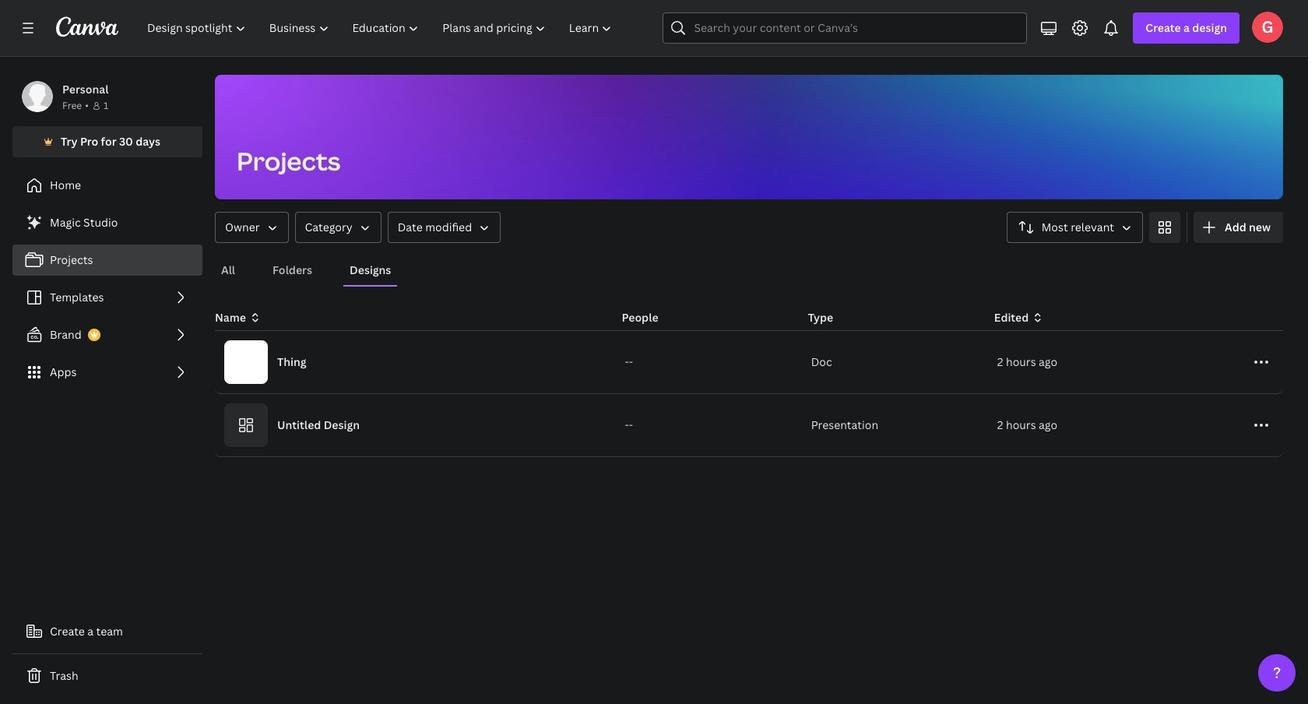 Task type: vqa. For each thing, say whether or not it's contained in the screenshot.
the Text button
no



Task type: describe. For each thing, give the bounding box(es) containing it.
Sort by button
[[1007, 212, 1144, 243]]

Category button
[[295, 212, 382, 243]]



Task type: locate. For each thing, give the bounding box(es) containing it.
None search field
[[663, 12, 1028, 44]]

genericname382024 image
[[1253, 12, 1284, 43], [1253, 12, 1284, 43]]

list
[[12, 207, 203, 388]]

Search search field
[[695, 13, 997, 43]]

Owner button
[[215, 212, 289, 243]]

top level navigation element
[[137, 12, 626, 44]]

Date modified button
[[388, 212, 501, 243]]



